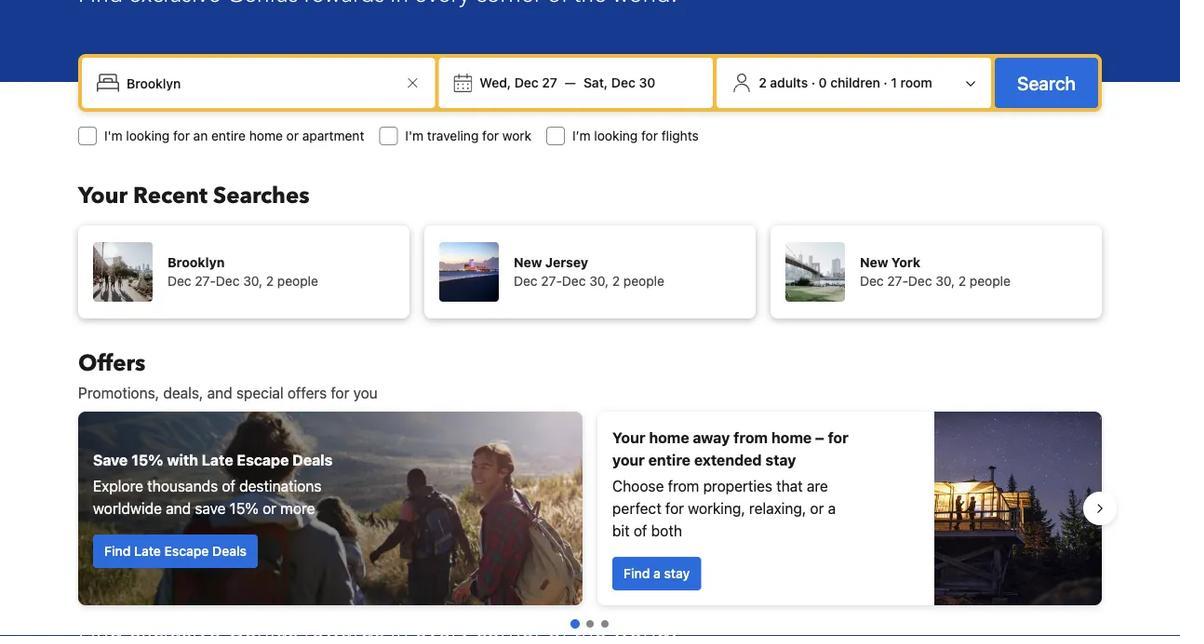 Task type: vqa. For each thing, say whether or not it's contained in the screenshot.
the leftmost Home
yes



Task type: locate. For each thing, give the bounding box(es) containing it.
new york dec 27-dec 30, 2 people
[[860, 255, 1011, 289]]

late right with on the bottom left
[[202, 451, 233, 469]]

home left –
[[772, 429, 812, 447]]

0 horizontal spatial escape
[[164, 543, 209, 559]]

escape up the destinations
[[237, 451, 289, 469]]

a down both on the right of the page
[[654, 566, 661, 581]]

people
[[277, 273, 318, 289], [624, 273, 665, 289], [970, 273, 1011, 289]]

a
[[828, 500, 836, 517], [654, 566, 661, 581]]

a inside your home away from home – for your entire extended stay choose from properties that are perfect for working, relaxing, or a bit of both
[[828, 500, 836, 517]]

0 horizontal spatial new
[[514, 255, 542, 270]]

progress bar
[[571, 619, 609, 629]]

search button
[[996, 58, 1099, 108]]

your for your home away from home – for your entire extended stay choose from properties that are perfect for working, relaxing, or a bit of both
[[613, 429, 646, 447]]

1 vertical spatial stay
[[664, 566, 690, 581]]

0 vertical spatial and
[[207, 384, 232, 402]]

2 inside brooklyn dec 27-dec 30, 2 people
[[266, 273, 274, 289]]

0 vertical spatial deals
[[293, 451, 333, 469]]

2 inside dropdown button
[[759, 75, 767, 90]]

2 i'm from the left
[[405, 128, 424, 143]]

people inside brooklyn dec 27-dec 30, 2 people
[[277, 273, 318, 289]]

0 horizontal spatial your
[[78, 180, 128, 211]]

new inside new york dec 27-dec 30, 2 people
[[860, 255, 889, 270]]

of inside your home away from home – for your entire extended stay choose from properties that are perfect for working, relaxing, or a bit of both
[[634, 522, 648, 540]]

1 vertical spatial and
[[166, 500, 191, 517]]

1 horizontal spatial deals
[[293, 451, 333, 469]]

2 people from the left
[[624, 273, 665, 289]]

1 horizontal spatial i'm
[[405, 128, 424, 143]]

dec
[[515, 75, 539, 90], [612, 75, 636, 90], [168, 273, 191, 289], [216, 273, 240, 289], [514, 273, 538, 289], [562, 273, 586, 289], [860, 273, 884, 289], [909, 273, 933, 289]]

15%
[[131, 451, 163, 469], [230, 500, 259, 517]]

i'm left an at top
[[104, 128, 123, 143]]

0 horizontal spatial 30,
[[243, 273, 263, 289]]

entire inside your home away from home – for your entire extended stay choose from properties that are perfect for working, relaxing, or a bit of both
[[649, 451, 691, 469]]

1 horizontal spatial ·
[[884, 75, 888, 90]]

looking right i'm
[[595, 128, 638, 143]]

0 vertical spatial stay
[[766, 451, 797, 469]]

late inside save 15% with late escape deals explore thousands of destinations worldwide and save 15% or more
[[202, 451, 233, 469]]

2 27- from the left
[[541, 273, 562, 289]]

1 horizontal spatial 30,
[[590, 273, 609, 289]]

1 30, from the left
[[243, 273, 263, 289]]

0 vertical spatial of
[[222, 477, 236, 495]]

search
[[1018, 72, 1077, 94]]

2 adults · 0 children · 1 room button
[[725, 65, 984, 101]]

0 horizontal spatial or
[[263, 500, 277, 517]]

1 vertical spatial late
[[134, 543, 161, 559]]

of
[[222, 477, 236, 495], [634, 522, 648, 540]]

people inside new york dec 27-dec 30, 2 people
[[970, 273, 1011, 289]]

2 new from the left
[[860, 255, 889, 270]]

1 new from the left
[[514, 255, 542, 270]]

27
[[542, 75, 558, 90]]

1 looking from the left
[[126, 128, 170, 143]]

1 horizontal spatial your
[[613, 429, 646, 447]]

new jersey dec 27-dec 30, 2 people
[[514, 255, 665, 289]]

0 horizontal spatial people
[[277, 273, 318, 289]]

find a stay
[[624, 566, 690, 581]]

for left you
[[331, 384, 350, 402]]

escape down save
[[164, 543, 209, 559]]

properties
[[704, 477, 773, 495]]

2 looking from the left
[[595, 128, 638, 143]]

0 horizontal spatial ·
[[812, 75, 816, 90]]

or down are
[[811, 500, 824, 517]]

your
[[78, 180, 128, 211], [613, 429, 646, 447]]

of inside save 15% with late escape deals explore thousands of destinations worldwide and save 15% or more
[[222, 477, 236, 495]]

of right bit
[[634, 522, 648, 540]]

1 vertical spatial of
[[634, 522, 648, 540]]

your for your recent searches
[[78, 180, 128, 211]]

1 horizontal spatial 27-
[[541, 273, 562, 289]]

27- inside new jersey dec 27-dec 30, 2 people
[[541, 273, 562, 289]]

2 horizontal spatial people
[[970, 273, 1011, 289]]

1 vertical spatial a
[[654, 566, 661, 581]]

from up working,
[[668, 477, 700, 495]]

27- down jersey
[[541, 273, 562, 289]]

0 vertical spatial late
[[202, 451, 233, 469]]

i'm
[[104, 128, 123, 143], [405, 128, 424, 143]]

1 horizontal spatial escape
[[237, 451, 289, 469]]

1 horizontal spatial 15%
[[230, 500, 259, 517]]

0 vertical spatial your
[[78, 180, 128, 211]]

traveling
[[427, 128, 479, 143]]

you
[[353, 384, 378, 402]]

more
[[281, 500, 315, 517]]

and down thousands
[[166, 500, 191, 517]]

looking for i'm
[[595, 128, 638, 143]]

deals inside save 15% with late escape deals explore thousands of destinations worldwide and save 15% or more
[[293, 451, 333, 469]]

apartment
[[302, 128, 364, 143]]

find a stay link
[[613, 557, 701, 590]]

or inside your home away from home – for your entire extended stay choose from properties that are perfect for working, relaxing, or a bit of both
[[811, 500, 824, 517]]

i'm left traveling
[[405, 128, 424, 143]]

your up your
[[613, 429, 646, 447]]

1 horizontal spatial or
[[287, 128, 299, 143]]

2
[[759, 75, 767, 90], [266, 273, 274, 289], [613, 273, 620, 289], [959, 273, 967, 289]]

entire right an at top
[[211, 128, 246, 143]]

deals
[[293, 451, 333, 469], [212, 543, 247, 559]]

offers
[[78, 348, 146, 379]]

region
[[63, 404, 1117, 613]]

deals up the destinations
[[293, 451, 333, 469]]

1 horizontal spatial stay
[[766, 451, 797, 469]]

new
[[514, 255, 542, 270], [860, 255, 889, 270]]

2 horizontal spatial or
[[811, 500, 824, 517]]

and
[[207, 384, 232, 402], [166, 500, 191, 517]]

1 vertical spatial find
[[624, 566, 650, 581]]

2 horizontal spatial 30,
[[936, 273, 955, 289]]

new left 'york'
[[860, 255, 889, 270]]

an
[[193, 128, 208, 143]]

work
[[503, 128, 532, 143]]

0 horizontal spatial entire
[[211, 128, 246, 143]]

your home away from home – for your entire extended stay choose from properties that are perfect for working, relaxing, or a bit of both
[[613, 429, 849, 540]]

1 vertical spatial deals
[[212, 543, 247, 559]]

0 vertical spatial a
[[828, 500, 836, 517]]

looking
[[126, 128, 170, 143], [595, 128, 638, 143]]

2 · from the left
[[884, 75, 888, 90]]

and right deals,
[[207, 384, 232, 402]]

home left away
[[649, 429, 690, 447]]

1 horizontal spatial late
[[202, 451, 233, 469]]

home
[[249, 128, 283, 143], [649, 429, 690, 447], [772, 429, 812, 447]]

a down are
[[828, 500, 836, 517]]

0 horizontal spatial of
[[222, 477, 236, 495]]

0 horizontal spatial i'm
[[104, 128, 123, 143]]

escape inside save 15% with late escape deals explore thousands of destinations worldwide and save 15% or more
[[237, 451, 289, 469]]

or left apartment
[[287, 128, 299, 143]]

of up save
[[222, 477, 236, 495]]

choose
[[613, 477, 664, 495]]

1 vertical spatial from
[[668, 477, 700, 495]]

new inside new jersey dec 27-dec 30, 2 people
[[514, 255, 542, 270]]

27-
[[195, 273, 216, 289], [541, 273, 562, 289], [888, 273, 909, 289]]

1 horizontal spatial find
[[624, 566, 650, 581]]

1 horizontal spatial entire
[[649, 451, 691, 469]]

2 horizontal spatial 27-
[[888, 273, 909, 289]]

stay
[[766, 451, 797, 469], [664, 566, 690, 581]]

—
[[565, 75, 576, 90]]

0 vertical spatial escape
[[237, 451, 289, 469]]

i'm traveling for work
[[405, 128, 532, 143]]

2 30, from the left
[[590, 273, 609, 289]]

0 vertical spatial from
[[734, 429, 768, 447]]

deals down save
[[212, 543, 247, 559]]

27- for new jersey dec 27-dec 30, 2 people
[[541, 273, 562, 289]]

· left 1
[[884, 75, 888, 90]]

15% right save
[[230, 500, 259, 517]]

from
[[734, 429, 768, 447], [668, 477, 700, 495]]

0 vertical spatial 15%
[[131, 451, 163, 469]]

30, for new jersey dec 27-dec 30, 2 people
[[590, 273, 609, 289]]

for
[[173, 128, 190, 143], [483, 128, 499, 143], [642, 128, 658, 143], [331, 384, 350, 402], [828, 429, 849, 447], [666, 500, 684, 517]]

sat, dec 30 button
[[576, 66, 663, 100]]

children
[[831, 75, 881, 90]]

special
[[236, 384, 284, 402]]

new left jersey
[[514, 255, 542, 270]]

1 horizontal spatial of
[[634, 522, 648, 540]]

1
[[891, 75, 898, 90]]

27- down 'york'
[[888, 273, 909, 289]]

wed, dec 27 — sat, dec 30
[[480, 75, 656, 90]]

that
[[777, 477, 803, 495]]

0 horizontal spatial find
[[104, 543, 131, 559]]

2 inside new jersey dec 27-dec 30, 2 people
[[613, 273, 620, 289]]

0 horizontal spatial late
[[134, 543, 161, 559]]

entire
[[211, 128, 246, 143], [649, 451, 691, 469]]

save
[[195, 500, 226, 517]]

1 vertical spatial your
[[613, 429, 646, 447]]

people inside new jersey dec 27-dec 30, 2 people
[[624, 273, 665, 289]]

your inside your home away from home – for your entire extended stay choose from properties that are perfect for working, relaxing, or a bit of both
[[613, 429, 646, 447]]

entire up choose
[[649, 451, 691, 469]]

find late escape deals
[[104, 543, 247, 559]]

0
[[819, 75, 828, 90]]

working,
[[688, 500, 746, 517]]

offers
[[288, 384, 327, 402]]

i'm looking for an entire home or apartment
[[104, 128, 364, 143]]

3 30, from the left
[[936, 273, 955, 289]]

1 27- from the left
[[195, 273, 216, 289]]

15% left with on the bottom left
[[131, 451, 163, 469]]

1 horizontal spatial new
[[860, 255, 889, 270]]

0 horizontal spatial 27-
[[195, 273, 216, 289]]

explore
[[93, 477, 143, 495]]

late
[[202, 451, 233, 469], [134, 543, 161, 559]]

1 horizontal spatial people
[[624, 273, 665, 289]]

30, inside new york dec 27-dec 30, 2 people
[[936, 273, 955, 289]]

30,
[[243, 273, 263, 289], [590, 273, 609, 289], [936, 273, 955, 289]]

with
[[167, 451, 198, 469]]

find down worldwide
[[104, 543, 131, 559]]

–
[[816, 429, 825, 447]]

0 horizontal spatial a
[[654, 566, 661, 581]]

0 horizontal spatial and
[[166, 500, 191, 517]]

your left recent
[[78, 180, 128, 211]]

· left 0
[[812, 75, 816, 90]]

1 vertical spatial escape
[[164, 543, 209, 559]]

sat,
[[584, 75, 608, 90]]

or
[[287, 128, 299, 143], [263, 500, 277, 517], [811, 500, 824, 517]]

1 horizontal spatial looking
[[595, 128, 638, 143]]

Where are you going? field
[[119, 66, 402, 100]]

escape
[[237, 451, 289, 469], [164, 543, 209, 559]]

0 vertical spatial find
[[104, 543, 131, 559]]

0 horizontal spatial looking
[[126, 128, 170, 143]]

home down where are you going? "field"
[[249, 128, 283, 143]]

your recent searches
[[78, 180, 310, 211]]

1 vertical spatial entire
[[649, 451, 691, 469]]

3 people from the left
[[970, 273, 1011, 289]]

30, inside new jersey dec 27-dec 30, 2 people
[[590, 273, 609, 289]]

adults
[[770, 75, 808, 90]]

stay down both on the right of the page
[[664, 566, 690, 581]]

1 i'm from the left
[[104, 128, 123, 143]]

late down worldwide
[[134, 543, 161, 559]]

or down the destinations
[[263, 500, 277, 517]]

find down bit
[[624, 566, 650, 581]]

1 people from the left
[[277, 273, 318, 289]]

27- down brooklyn
[[195, 273, 216, 289]]

27- inside new york dec 27-dec 30, 2 people
[[888, 273, 909, 289]]

·
[[812, 75, 816, 90], [884, 75, 888, 90]]

perfect
[[613, 500, 662, 517]]

from up extended
[[734, 429, 768, 447]]

0 horizontal spatial from
[[668, 477, 700, 495]]

3 27- from the left
[[888, 273, 909, 289]]

find
[[104, 543, 131, 559], [624, 566, 650, 581]]

new for new york
[[860, 255, 889, 270]]

0 horizontal spatial deals
[[212, 543, 247, 559]]

2 horizontal spatial home
[[772, 429, 812, 447]]

1 horizontal spatial a
[[828, 500, 836, 517]]

30, inside brooklyn dec 27-dec 30, 2 people
[[243, 273, 263, 289]]

stay up that
[[766, 451, 797, 469]]

1 horizontal spatial and
[[207, 384, 232, 402]]

looking left an at top
[[126, 128, 170, 143]]

27- for new york dec 27-dec 30, 2 people
[[888, 273, 909, 289]]



Task type: describe. For each thing, give the bounding box(es) containing it.
i'm
[[573, 128, 591, 143]]

for up both on the right of the page
[[666, 500, 684, 517]]

looking for i'm
[[126, 128, 170, 143]]

wed, dec 27 button
[[472, 66, 565, 100]]

for left flights
[[642, 128, 658, 143]]

relaxing,
[[750, 500, 807, 517]]

1 horizontal spatial from
[[734, 429, 768, 447]]

bit
[[613, 522, 630, 540]]

for right –
[[828, 429, 849, 447]]

stay inside your home away from home – for your entire extended stay choose from properties that are perfect for working, relaxing, or a bit of both
[[766, 451, 797, 469]]

your
[[613, 451, 645, 469]]

room
[[901, 75, 933, 90]]

for inside offers promotions, deals, and special offers for you
[[331, 384, 350, 402]]

jersey
[[546, 255, 589, 270]]

and inside offers promotions, deals, and special offers for you
[[207, 384, 232, 402]]

flights
[[662, 128, 699, 143]]

30
[[639, 75, 656, 90]]

wed,
[[480, 75, 511, 90]]

thousands
[[147, 477, 218, 495]]

group of friends hiking in the mountains on a sunny day image
[[78, 412, 583, 605]]

for left the work
[[483, 128, 499, 143]]

region containing your home away from home – for your entire extended stay
[[63, 404, 1117, 613]]

i'm for i'm looking for an entire home or apartment
[[104, 128, 123, 143]]

brooklyn dec 27-dec 30, 2 people
[[168, 255, 318, 289]]

or inside save 15% with late escape deals explore thousands of destinations worldwide and save 15% or more
[[263, 500, 277, 517]]

i'm for i'm traveling for work
[[405, 128, 424, 143]]

searches
[[213, 180, 310, 211]]

save 15% with late escape deals explore thousands of destinations worldwide and save 15% or more
[[93, 451, 333, 517]]

2 inside new york dec 27-dec 30, 2 people
[[959, 273, 967, 289]]

0 horizontal spatial home
[[249, 128, 283, 143]]

new for new jersey
[[514, 255, 542, 270]]

find for explore thousands of destinations worldwide and save 15% or more
[[104, 543, 131, 559]]

people for new york dec 27-dec 30, 2 people
[[970, 273, 1011, 289]]

find for choose from properties that are perfect for working, relaxing, or a bit of both
[[624, 566, 650, 581]]

away
[[693, 429, 730, 447]]

people for new jersey dec 27-dec 30, 2 people
[[624, 273, 665, 289]]

i'm looking for flights
[[573, 128, 699, 143]]

find late escape deals link
[[93, 535, 258, 568]]

recent
[[133, 180, 208, 211]]

extended
[[695, 451, 762, 469]]

are
[[807, 477, 829, 495]]

deals,
[[163, 384, 203, 402]]

a photo of a couple standing in front of a cabin in a forest at night image
[[935, 412, 1103, 605]]

0 horizontal spatial 15%
[[131, 451, 163, 469]]

york
[[892, 255, 921, 270]]

30, for new york dec 27-dec 30, 2 people
[[936, 273, 955, 289]]

save
[[93, 451, 128, 469]]

worldwide
[[93, 500, 162, 517]]

1 horizontal spatial home
[[649, 429, 690, 447]]

offers promotions, deals, and special offers for you
[[78, 348, 378, 402]]

for left an at top
[[173, 128, 190, 143]]

0 horizontal spatial stay
[[664, 566, 690, 581]]

2 adults · 0 children · 1 room
[[759, 75, 933, 90]]

both
[[652, 522, 683, 540]]

1 · from the left
[[812, 75, 816, 90]]

0 vertical spatial entire
[[211, 128, 246, 143]]

brooklyn
[[168, 255, 225, 270]]

and inside save 15% with late escape deals explore thousands of destinations worldwide and save 15% or more
[[166, 500, 191, 517]]

27- inside brooklyn dec 27-dec 30, 2 people
[[195, 273, 216, 289]]

1 vertical spatial 15%
[[230, 500, 259, 517]]

promotions,
[[78, 384, 159, 402]]

destinations
[[239, 477, 322, 495]]



